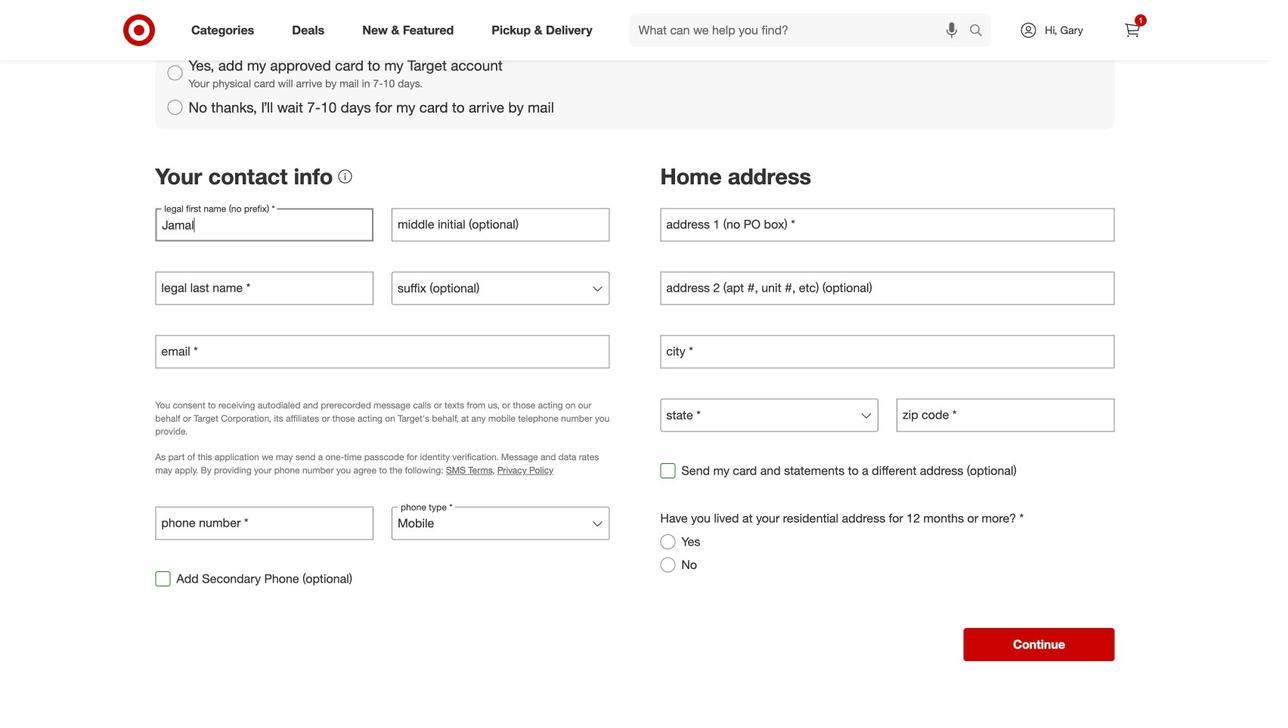 Task type: describe. For each thing, give the bounding box(es) containing it.
What can we help you find? suggestions appear below search field
[[630, 14, 974, 47]]



Task type: locate. For each thing, give the bounding box(es) containing it.
None text field
[[392, 209, 610, 242], [661, 209, 1116, 242], [155, 336, 610, 369], [661, 336, 1116, 369], [392, 209, 610, 242], [661, 209, 1116, 242], [155, 336, 610, 369], [661, 336, 1116, 369]]

None telephone field
[[155, 507, 374, 541]]

None text field
[[155, 209, 374, 242], [155, 272, 374, 305], [661, 272, 1116, 305], [897, 399, 1116, 432], [155, 209, 374, 242], [155, 272, 374, 305], [661, 272, 1116, 305], [897, 399, 1116, 432]]

None radio
[[167, 66, 183, 81], [167, 100, 183, 115], [661, 535, 676, 550], [661, 558, 676, 573], [167, 66, 183, 81], [167, 100, 183, 115], [661, 535, 676, 550], [661, 558, 676, 573]]

None checkbox
[[661, 464, 676, 479], [155, 572, 171, 587], [661, 464, 676, 479], [155, 572, 171, 587]]



Task type: vqa. For each thing, say whether or not it's contained in the screenshot.
book associated with My new favorite book
no



